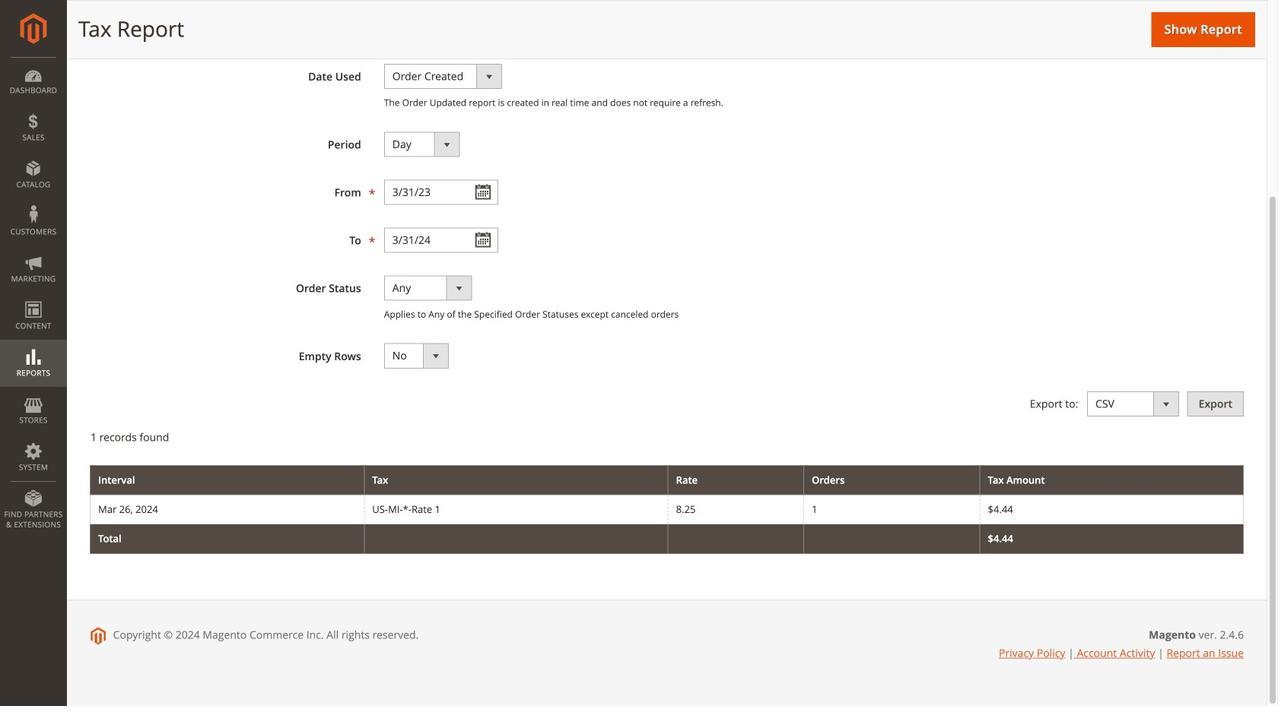 Task type: locate. For each thing, give the bounding box(es) containing it.
None text field
[[384, 180, 498, 205], [384, 228, 498, 253], [384, 180, 498, 205], [384, 228, 498, 253]]

menu bar
[[0, 57, 67, 538]]



Task type: describe. For each thing, give the bounding box(es) containing it.
magento admin panel image
[[20, 13, 47, 44]]



